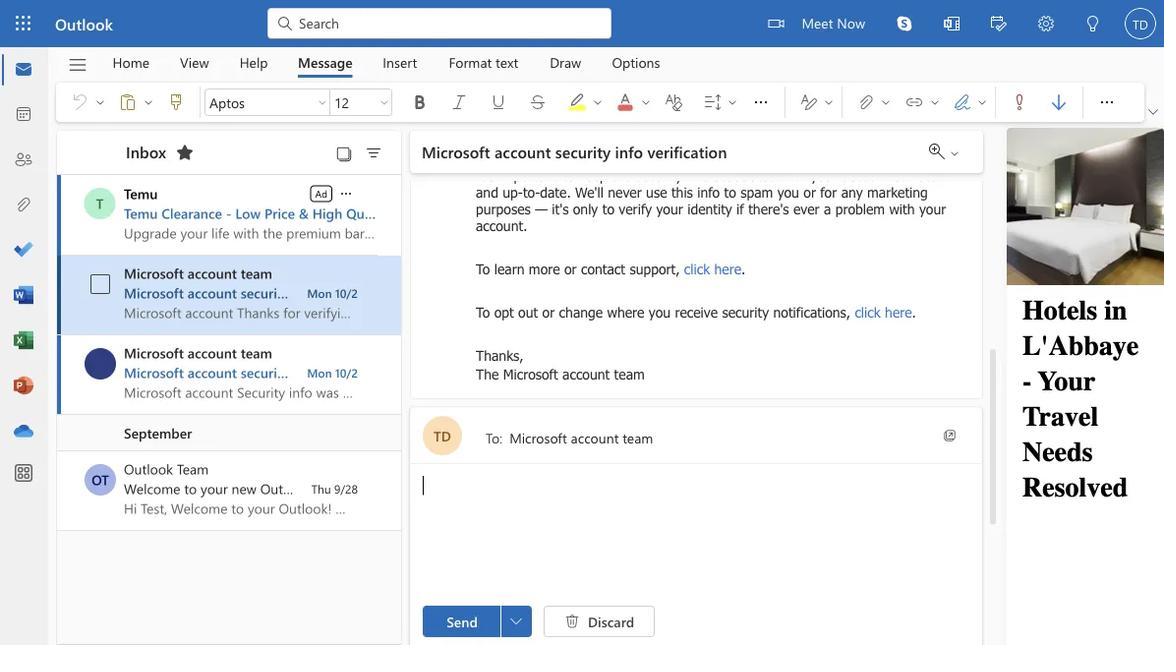 Task type: vqa. For each thing, say whether or not it's contained in the screenshot.
Microsoft Bing Trending news: Putin Powerless to Complain About China… and more
no



Task type: describe. For each thing, give the bounding box(es) containing it.
change
[[559, 304, 603, 321]]

to left if
[[724, 184, 736, 201]]

 
[[953, 92, 988, 112]]

to: microsoft account team
[[486, 429, 653, 447]]


[[67, 55, 88, 75]]

outlook.com
[[260, 479, 339, 498]]

security down temu clearance - low price & high quality
[[241, 284, 289, 302]]

info left was
[[293, 363, 318, 382]]

microsoft account security info verification inside message list list box
[[124, 284, 391, 302]]

out
[[518, 304, 538, 321]]

format text button
[[434, 47, 533, 78]]

 inside  
[[880, 96, 892, 108]]


[[449, 92, 469, 112]]


[[953, 92, 973, 112]]

any
[[842, 184, 863, 201]]

powerpoint image
[[14, 377, 33, 396]]

receive
[[675, 304, 718, 321]]

click here link for to learn more or contact support,
[[684, 261, 742, 278]]

to for to learn more or contact support,
[[476, 261, 490, 278]]

 button
[[400, 87, 440, 118]]

 button down options button
[[606, 83, 655, 122]]

temu clearance - low price & high quality
[[124, 204, 391, 222]]

microsoft account team for microsoft account security info verification
[[124, 264, 272, 282]]

text
[[496, 53, 519, 71]]

spam
[[741, 184, 773, 201]]


[[857, 92, 876, 112]]


[[769, 16, 784, 31]]

td
[[434, 427, 451, 445]]

 button
[[440, 87, 479, 118]]

excel image
[[14, 331, 33, 351]]

 button
[[1040, 87, 1079, 118]]

help button
[[225, 47, 283, 78]]

 button
[[169, 137, 201, 168]]

info right this
[[698, 184, 720, 201]]

outlook banner
[[0, 0, 1164, 50]]

mon 10/2 for was
[[307, 365, 358, 381]]

 button inside message list list box
[[337, 183, 355, 203]]

quality
[[346, 204, 391, 222]]

a
[[824, 201, 831, 218]]


[[942, 428, 958, 444]]

&
[[299, 204, 309, 222]]

thu
[[312, 481, 331, 497]]

inbox
[[126, 141, 166, 162]]

security inside it's important to keep the security info associated with your account correct and up-to-date. we'll never use this info to spam you or for any marketing purposes — it's only to verify your identity if there's ever a problem with your account.
[[636, 168, 683, 184]]

only
[[573, 201, 598, 218]]

mon for verification
[[307, 285, 332, 301]]

1 horizontal spatial with
[[890, 201, 915, 218]]

microsoft account team button
[[507, 428, 656, 449]]

your down correct
[[920, 201, 946, 218]]

ad
[[315, 187, 328, 200]]

microsoft inside thanks, the microsoft account team
[[503, 366, 558, 383]]

1 vertical spatial click
[[855, 304, 881, 321]]


[[1010, 92, 1030, 112]]

message list section
[[57, 126, 401, 644]]

we'll
[[575, 184, 604, 201]]

Search field
[[297, 13, 600, 33]]

for
[[821, 184, 837, 201]]

your right verify
[[657, 201, 683, 218]]

to right only
[[603, 201, 615, 218]]


[[528, 92, 548, 112]]

send button
[[423, 606, 502, 637]]

 left 
[[640, 96, 652, 108]]

td image
[[1125, 8, 1157, 39]]

 inside  
[[823, 96, 835, 108]]

new
[[232, 479, 257, 498]]

your left any
[[811, 168, 838, 184]]

 inside  
[[977, 96, 988, 108]]

td button
[[423, 417, 462, 456]]

 left  button
[[94, 96, 106, 108]]

account inside it's important to keep the security info associated with your account correct and up-to-date. we'll never use this info to spam you or for any marketing purposes — it's only to verify your identity if there's ever a problem with your account.
[[842, 168, 890, 184]]

 inside  
[[727, 96, 739, 108]]

temu image
[[84, 188, 116, 219]]

and
[[476, 184, 499, 201]]

was
[[321, 363, 345, 382]]

marketing
[[867, 184, 928, 201]]

options
[[612, 53, 660, 71]]

meet
[[802, 13, 833, 31]]

select a conversation checkbox for microsoft account security info was added
[[85, 348, 124, 380]]

 button
[[108, 87, 141, 118]]

it's
[[552, 201, 569, 218]]

 button inside basic text 'group'
[[638, 87, 654, 118]]


[[1086, 16, 1102, 31]]

 button
[[358, 139, 389, 166]]

 for  popup button
[[1149, 107, 1159, 117]]

 button
[[930, 420, 970, 452]]

0 horizontal spatial you
[[649, 304, 671, 321]]

 right font size text field
[[379, 96, 390, 108]]


[[175, 143, 195, 162]]

10/2 for was
[[335, 365, 358, 381]]

to-
[[523, 184, 540, 201]]

left-rail-appbar navigation
[[4, 47, 43, 454]]

ot
[[92, 471, 109, 489]]

up-
[[503, 184, 523, 201]]

notifications,
[[774, 304, 851, 321]]

more
[[529, 261, 560, 278]]

 button
[[1145, 102, 1163, 122]]

 
[[800, 92, 835, 112]]

 button inside "clipboard" group
[[92, 87, 108, 118]]

tags group
[[1000, 83, 1079, 118]]

this
[[672, 184, 693, 201]]

security up "keep"
[[556, 141, 611, 162]]

 button
[[928, 0, 976, 50]]

0 vertical spatial verification
[[648, 141, 727, 162]]

include group
[[847, 83, 991, 122]]

thu 9/28
[[312, 481, 358, 497]]

navigation pane region
[[56, 123, 267, 645]]

team
[[177, 460, 209, 478]]

message button
[[283, 47, 367, 78]]


[[905, 92, 925, 112]]


[[364, 144, 384, 163]]

none text field containing to:
[[486, 426, 822, 449]]

september heading
[[57, 415, 401, 451]]

—
[[535, 201, 548, 218]]

thanks, the microsoft account team
[[476, 348, 645, 383]]

mail image
[[14, 60, 33, 80]]

 button down draw button
[[558, 83, 607, 122]]

 button
[[976, 0, 1023, 50]]

 button inside "include" group
[[927, 87, 943, 118]]

to inside message list list box
[[184, 479, 197, 498]]

home
[[113, 53, 150, 71]]

info up the
[[615, 141, 643, 162]]

1 vertical spatial .
[[912, 304, 917, 321]]

 inside  
[[949, 148, 961, 159]]

 inside  
[[143, 96, 154, 108]]

to for to opt out or change where you receive security notifications,
[[476, 304, 490, 321]]

to left "keep"
[[562, 168, 574, 184]]


[[664, 92, 684, 112]]

 button
[[479, 87, 518, 118]]

inbox 
[[126, 141, 195, 162]]

select a conversation checkbox for microsoft account security info verification
[[85, 269, 124, 300]]

security right receive
[[722, 304, 769, 321]]

september
[[124, 424, 192, 442]]

contact
[[581, 261, 626, 278]]

identity
[[688, 201, 732, 218]]

low
[[235, 204, 261, 222]]

 button inside "clipboard" group
[[141, 87, 156, 118]]

 button
[[518, 87, 558, 118]]

 
[[857, 92, 892, 112]]

 button for font 'text field'
[[315, 89, 330, 116]]

clearance
[[162, 204, 222, 222]]

 inside message list list box
[[338, 186, 354, 202]]

draw button
[[535, 47, 596, 78]]

account.
[[476, 218, 528, 235]]

 
[[905, 92, 941, 112]]

 
[[929, 144, 961, 159]]



Task type: locate. For each thing, give the bounding box(es) containing it.
temu
[[124, 184, 158, 203], [124, 204, 158, 222]]


[[565, 614, 580, 629]]

2 horizontal spatial 
[[1098, 92, 1117, 112]]

basic text group
[[205, 83, 781, 122]]

Select a conversation checkbox
[[85, 269, 124, 300], [85, 348, 124, 380], [85, 464, 124, 496]]

1 microsoft account team from the top
[[124, 264, 272, 282]]

1 to from the top
[[476, 261, 490, 278]]

0 vertical spatial click here link
[[684, 261, 742, 278]]

2 10/2 from the top
[[335, 365, 358, 381]]

microsoft account security info was added
[[124, 363, 388, 382]]

outlook link
[[55, 0, 113, 47]]

outlook team
[[124, 460, 209, 478]]

Font text field
[[206, 90, 314, 114]]


[[275, 14, 295, 33]]

you inside it's important to keep the security info associated with your account correct and up-to-date. we'll never use this info to spam you or for any marketing purposes — it's only to verify your identity if there's ever a problem with your account.
[[778, 184, 800, 201]]

or inside it's important to keep the security info associated with your account correct and up-to-date. we'll never use this info to spam you or for any marketing purposes — it's only to verify your identity if there's ever a problem with your account.
[[804, 184, 816, 201]]

10/2 for verification
[[335, 285, 358, 301]]

1 vertical spatial or
[[564, 261, 577, 278]]

0 vertical spatial .
[[742, 261, 746, 278]]

mon for was
[[307, 365, 332, 381]]

 left font color icon
[[592, 96, 604, 108]]

select a conversation checkbox down select a conversation image
[[85, 348, 124, 380]]

verification inside message list list box
[[321, 284, 391, 302]]

outlook
[[55, 13, 113, 34], [124, 460, 173, 478]]

1 vertical spatial click here link
[[855, 304, 912, 321]]

1 vertical spatial verification
[[321, 284, 391, 302]]

keep
[[579, 168, 608, 184]]

you right where
[[649, 304, 671, 321]]

 button right ad
[[337, 183, 355, 203]]

1 horizontal spatial  button
[[742, 83, 781, 122]]

 right 
[[727, 96, 739, 108]]

1 vertical spatial  button
[[337, 183, 355, 203]]

0 horizontal spatial here
[[715, 261, 742, 278]]

 button
[[654, 87, 693, 118]]

select a conversation checkbox containing ot
[[85, 464, 124, 496]]

1 vertical spatial with
[[890, 201, 915, 218]]

 button
[[895, 87, 927, 118]]

to opt out or change where you receive security notifications, click here .
[[476, 304, 917, 321]]

outlook for outlook
[[55, 13, 113, 34]]

0 vertical spatial select a conversation checkbox
[[85, 269, 124, 300]]

important
[[499, 168, 558, 184]]

1 vertical spatial mon
[[307, 365, 332, 381]]

or for to opt out or change where you receive security notifications, click here .
[[543, 304, 555, 321]]

 right 
[[143, 96, 154, 108]]

to left opt
[[476, 304, 490, 321]]

view button
[[165, 47, 224, 78]]

1 horizontal spatial microsoft account security info verification
[[422, 141, 727, 162]]

where
[[607, 304, 645, 321]]

1 vertical spatial temu
[[124, 204, 158, 222]]

0 horizontal spatial outlook
[[55, 13, 113, 34]]

0 vertical spatial you
[[778, 184, 800, 201]]

temu for temu clearance - low price & high quality
[[124, 204, 158, 222]]


[[929, 144, 945, 159]]

 inside popup button
[[1149, 107, 1159, 117]]

1 horizontal spatial click
[[855, 304, 881, 321]]

0 vertical spatial click
[[684, 261, 710, 278]]

word image
[[14, 286, 33, 306]]

here right notifications,
[[885, 304, 912, 321]]

1 vertical spatial outlook
[[124, 460, 173, 478]]

0 horizontal spatial  button
[[337, 183, 355, 203]]

select a conversation checkbox up mt
[[85, 269, 124, 300]]

verification up added
[[321, 284, 391, 302]]

0 vertical spatial temu
[[124, 184, 158, 203]]

click here link right notifications,
[[855, 304, 912, 321]]

 search field
[[268, 0, 612, 44]]

clipboard group
[[60, 83, 196, 122]]


[[751, 92, 771, 112], [1098, 92, 1117, 112], [338, 186, 354, 202]]

the
[[612, 168, 631, 184]]

info up 'identity'
[[687, 168, 709, 184]]

with up ever
[[781, 168, 807, 184]]

1 vertical spatial 10/2
[[335, 365, 358, 381]]

 button right 
[[141, 87, 156, 118]]

here up receive
[[715, 261, 742, 278]]

2 microsoft account team from the top
[[124, 344, 272, 362]]

mon 10/2 for verification
[[307, 285, 358, 301]]

click right support,
[[684, 261, 710, 278]]

to:
[[486, 429, 503, 447]]

0 vertical spatial  button
[[742, 83, 781, 122]]

 discard
[[565, 612, 634, 630]]

microsoft account team up 'microsoft account security info was added'
[[124, 344, 272, 362]]

 button
[[742, 83, 781, 122], [337, 183, 355, 203]]

click here link for to opt out or change where you receive security notifications,
[[855, 304, 912, 321]]

microsoft
[[422, 141, 490, 162], [124, 264, 184, 282], [124, 284, 184, 302], [124, 344, 184, 362], [124, 363, 184, 382], [503, 366, 558, 383], [510, 429, 567, 447]]

1 vertical spatial here
[[885, 304, 912, 321]]

1 horizontal spatial you
[[778, 184, 800, 201]]

associated
[[714, 168, 777, 184]]

0 vertical spatial here
[[715, 261, 742, 278]]


[[703, 92, 723, 112]]

outlook inside message list list box
[[124, 460, 173, 478]]

select a conversation checkbox containing mt
[[85, 348, 124, 380]]

Font size text field
[[330, 90, 376, 114]]

2 mon from the top
[[307, 365, 332, 381]]

1 horizontal spatial outlook
[[124, 460, 173, 478]]

message list list box
[[57, 175, 401, 644]]

or right more
[[564, 261, 577, 278]]

0 vertical spatial mon 10/2
[[307, 285, 358, 301]]

0 vertical spatial microsoft account security info verification
[[422, 141, 727, 162]]

0 vertical spatial to
[[476, 261, 490, 278]]

to
[[476, 261, 490, 278], [476, 304, 490, 321]]

None text field
[[486, 426, 822, 449]]

to
[[562, 168, 574, 184], [724, 184, 736, 201], [603, 201, 615, 218], [184, 479, 197, 498]]

mon down "high"
[[307, 285, 332, 301]]

 left font size text field
[[317, 96, 328, 108]]

now
[[837, 13, 866, 31]]

 right 
[[949, 148, 961, 159]]

select a conversation checkbox down september
[[85, 464, 124, 496]]

 button down  at top
[[60, 83, 108, 122]]

outlook team image
[[85, 464, 116, 496]]

0 horizontal spatial 
[[338, 186, 354, 202]]

Message body, press Alt+F10 to exit text field
[[423, 477, 970, 645]]

 button inside popup button
[[590, 87, 606, 118]]

1 horizontal spatial verification
[[648, 141, 727, 162]]

0 horizontal spatial  button
[[315, 89, 330, 116]]

1 vertical spatial to
[[476, 304, 490, 321]]

 button for font size text field
[[377, 89, 392, 116]]

-
[[226, 204, 232, 222]]

1 vertical spatial select a conversation checkbox
[[85, 348, 124, 380]]

draw
[[550, 53, 581, 71]]

application
[[0, 0, 1164, 645]]

learn
[[494, 261, 525, 278]]

 button
[[1088, 83, 1127, 122]]

1 horizontal spatial 
[[751, 92, 771, 112]]

temu for temu
[[124, 184, 158, 203]]

your
[[811, 168, 838, 184], [657, 201, 683, 218], [920, 201, 946, 218], [201, 479, 228, 498]]

with down correct
[[890, 201, 915, 218]]

 left  popup button
[[1098, 92, 1117, 112]]


[[897, 16, 913, 31]]

outlook inside banner
[[55, 13, 113, 34]]

1 temu from the top
[[124, 184, 158, 203]]

application containing outlook
[[0, 0, 1164, 645]]

1 vertical spatial microsoft account security info verification
[[124, 284, 391, 302]]

 
[[703, 92, 739, 112]]

team
[[241, 264, 272, 282], [241, 344, 272, 362], [614, 366, 645, 383], [623, 429, 653, 447]]

 button
[[1023, 0, 1070, 50]]

to left learn
[[476, 261, 490, 278]]

0 vertical spatial 
[[1149, 107, 1159, 117]]

 right send button
[[510, 616, 522, 627]]


[[335, 145, 353, 163]]

team inside thanks, the microsoft account team
[[614, 366, 645, 383]]

insert
[[383, 53, 417, 71]]

 button
[[1000, 87, 1040, 118]]

0 vertical spatial microsoft account team
[[124, 264, 272, 282]]

0 horizontal spatial .
[[742, 261, 746, 278]]

or for to learn more or contact support, click here .
[[564, 261, 577, 278]]

click
[[684, 261, 710, 278], [855, 304, 881, 321]]

2 temu from the top
[[124, 204, 158, 222]]

tab list containing home
[[97, 47, 676, 78]]

0 vertical spatial outlook
[[55, 13, 113, 34]]

outlook up  at top
[[55, 13, 113, 34]]

help
[[240, 53, 268, 71]]

microsoft account team down clearance
[[124, 264, 272, 282]]


[[1049, 92, 1069, 112]]

 button
[[60, 83, 108, 122], [558, 83, 607, 122], [92, 87, 108, 118], [638, 87, 654, 118], [927, 87, 943, 118]]

 inside basic text 'group'
[[751, 92, 771, 112]]

thanks,
[[476, 348, 524, 364]]

2 vertical spatial select a conversation checkbox
[[85, 464, 124, 496]]

options button
[[597, 47, 675, 78]]

1 vertical spatial mon 10/2
[[307, 365, 358, 381]]

 right  
[[751, 92, 771, 112]]

outlook for outlook team
[[124, 460, 173, 478]]


[[1039, 16, 1054, 31]]

date.
[[540, 184, 571, 201]]

or left for
[[804, 184, 816, 201]]

to down the team
[[184, 479, 197, 498]]

mon left added
[[307, 365, 332, 381]]

 inside dropdown button
[[1098, 92, 1117, 112]]

more apps image
[[14, 464, 33, 484]]

1 vertical spatial 
[[510, 616, 522, 627]]


[[489, 92, 508, 112]]

 button right 
[[927, 87, 943, 118]]

microsoft account security info verification up "keep"
[[422, 141, 727, 162]]

info down &
[[293, 284, 318, 302]]

test dummy image
[[423, 417, 462, 456]]

 button left 
[[92, 87, 108, 118]]

1 horizontal spatial .
[[912, 304, 917, 321]]

 right 
[[929, 96, 941, 108]]

 button
[[1070, 0, 1117, 50]]

 button right  
[[742, 83, 781, 122]]

files image
[[14, 196, 33, 215]]

 right 
[[880, 96, 892, 108]]

temu right temu icon
[[124, 204, 158, 222]]

people image
[[14, 150, 33, 170]]

2  button from the left
[[377, 89, 392, 116]]


[[944, 16, 960, 31]]

added
[[349, 363, 388, 382]]

2 horizontal spatial or
[[804, 184, 816, 201]]

microsoft account security info verification down temu clearance - low price & high quality
[[124, 284, 391, 302]]

 button left 
[[638, 87, 654, 118]]

inbox heading
[[100, 131, 201, 174]]

 button left font color icon
[[590, 87, 606, 118]]

microsoft account team for microsoft account security info was added
[[124, 344, 272, 362]]

 button
[[330, 139, 358, 166]]


[[94, 96, 106, 108], [143, 96, 154, 108], [317, 96, 328, 108], [379, 96, 390, 108], [592, 96, 604, 108], [640, 96, 652, 108], [727, 96, 739, 108], [823, 96, 835, 108], [880, 96, 892, 108], [929, 96, 941, 108], [977, 96, 988, 108], [949, 148, 961, 159]]

microsoft account team image
[[85, 348, 116, 380]]

your inside message list list box
[[201, 479, 228, 498]]

opt
[[494, 304, 514, 321]]

welcome to your new outlook.com account
[[124, 479, 391, 498]]

meet now
[[802, 13, 866, 31]]

1 select a conversation checkbox from the top
[[85, 269, 124, 300]]

1 mon from the top
[[307, 285, 332, 301]]

message
[[298, 53, 353, 71]]

2 vertical spatial or
[[543, 304, 555, 321]]

1 horizontal spatial click here link
[[855, 304, 912, 321]]

1 vertical spatial microsoft account team
[[124, 344, 272, 362]]

there's
[[749, 201, 789, 218]]

to learn more or contact support, click here .
[[476, 261, 746, 278]]

your down the team
[[201, 479, 228, 498]]

0 vertical spatial with
[[781, 168, 807, 184]]

account inside thanks, the microsoft account team
[[563, 366, 610, 383]]

0 horizontal spatial 
[[510, 616, 522, 627]]

1 mon 10/2 from the top
[[307, 285, 358, 301]]

0 horizontal spatial click
[[684, 261, 710, 278]]

 right 
[[823, 96, 835, 108]]

with
[[781, 168, 807, 184], [890, 201, 915, 218]]

1 vertical spatial you
[[649, 304, 671, 321]]

0 horizontal spatial verification
[[321, 284, 391, 302]]

0 horizontal spatial click here link
[[684, 261, 742, 278]]

2 select a conversation checkbox from the top
[[85, 348, 124, 380]]

 button right font size text field
[[377, 89, 392, 116]]

price
[[265, 204, 295, 222]]

1  button from the left
[[315, 89, 330, 116]]

1 horizontal spatial  button
[[377, 89, 392, 116]]

0 horizontal spatial or
[[543, 304, 555, 321]]

2 mon 10/2 from the top
[[307, 365, 358, 381]]

welcome
[[124, 479, 180, 498]]

onedrive image
[[14, 422, 33, 442]]

 for  dropdown button
[[510, 616, 522, 627]]

temu right t
[[124, 184, 158, 203]]

tab list
[[97, 47, 676, 78]]

1 horizontal spatial or
[[564, 261, 577, 278]]

security right the
[[636, 168, 683, 184]]

microsoft account security info verification
[[422, 141, 727, 162], [124, 284, 391, 302]]

0 horizontal spatial microsoft account security info verification
[[124, 284, 391, 302]]

or right out
[[543, 304, 555, 321]]

3 select a conversation checkbox from the top
[[85, 464, 124, 496]]

to do image
[[14, 241, 33, 261]]

click right notifications,
[[855, 304, 881, 321]]

outlook up "welcome"
[[124, 460, 173, 478]]

you right "spam"
[[778, 184, 800, 201]]

 right  dropdown button
[[1149, 107, 1159, 117]]

select a conversation checkbox for welcome to your new outlook.com account
[[85, 464, 124, 496]]

info
[[615, 141, 643, 162], [687, 168, 709, 184], [698, 184, 720, 201], [293, 284, 318, 302], [293, 363, 318, 382]]

0 vertical spatial or
[[804, 184, 816, 201]]

never
[[608, 184, 642, 201]]

format text
[[449, 53, 519, 71]]

1 horizontal spatial here
[[885, 304, 912, 321]]

0 vertical spatial 10/2
[[335, 285, 358, 301]]

calendar image
[[14, 105, 33, 125]]

 right 
[[977, 96, 988, 108]]


[[118, 92, 138, 112]]

1 horizontal spatial 
[[1149, 107, 1159, 117]]

0 vertical spatial mon
[[307, 285, 332, 301]]

0 horizontal spatial with
[[781, 168, 807, 184]]

click here link up receive
[[684, 261, 742, 278]]

verification up this
[[648, 141, 727, 162]]

 inside dropdown button
[[510, 616, 522, 627]]

text highlight color image
[[567, 92, 607, 112]]

 right ad
[[338, 186, 354, 202]]

use
[[646, 184, 667, 201]]

correct
[[894, 168, 936, 184]]

support,
[[630, 261, 680, 278]]

security left was
[[241, 363, 289, 382]]

 button
[[58, 48, 97, 82]]

1 10/2 from the top
[[335, 285, 358, 301]]

 button down message button
[[315, 89, 330, 116]]

 inside  
[[929, 96, 941, 108]]

2 to from the top
[[476, 304, 490, 321]]

select a conversation image
[[90, 274, 110, 294]]

insert button
[[368, 47, 432, 78]]

font color image
[[616, 92, 655, 112]]



